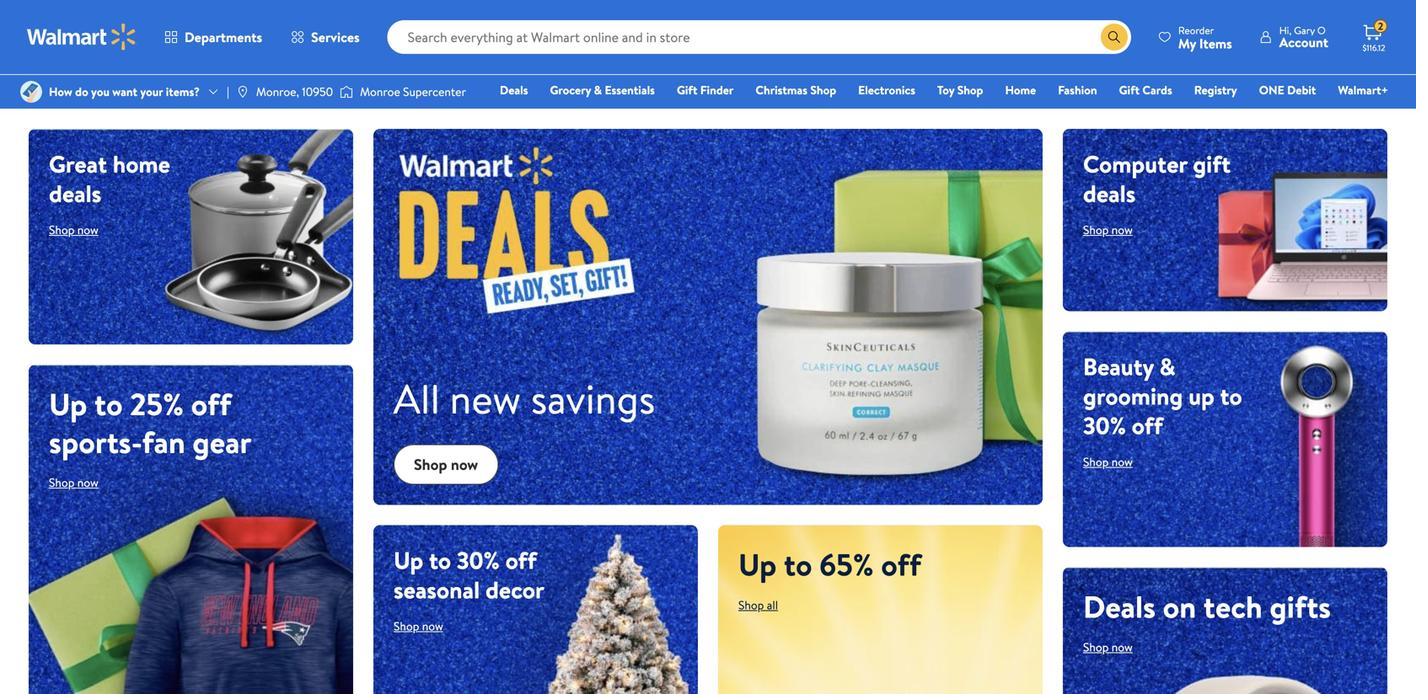 Task type: describe. For each thing, give the bounding box(es) containing it.
deals for up
[[49, 177, 101, 210]]

up to 25% off sports-fan gear
[[49, 383, 252, 463]]

gifts
[[1270, 586, 1331, 628]]

up to 65% off
[[739, 544, 922, 586]]

reorder my items
[[1179, 23, 1233, 53]]

up
[[1189, 380, 1215, 413]]

home
[[1006, 82, 1036, 98]]

deals for deals on tech gifts
[[1084, 586, 1156, 628]]

Search search field
[[388, 20, 1131, 54]]

shop now link for great home deals
[[49, 222, 99, 238]]

Walmart Site-Wide search field
[[388, 20, 1131, 54]]

now for up to 25% off sports-fan gear
[[77, 475, 99, 491]]

fashion link
[[1051, 81, 1105, 99]]

all
[[767, 598, 778, 614]]

 image for monroe, 10950
[[236, 85, 249, 99]]

one
[[1260, 82, 1285, 98]]

computer
[[1084, 148, 1188, 180]]

departments
[[185, 28, 262, 46]]

monroe supercenter
[[360, 83, 466, 100]]

how do you want your items?
[[49, 83, 200, 100]]

shop for deals on tech gifts
[[1084, 640, 1109, 656]]

shop now for computer gift deals
[[1084, 222, 1133, 238]]

my
[[1179, 34, 1197, 53]]

gift cards link
[[1112, 81, 1180, 99]]

fan
[[142, 421, 185, 463]]

registry link
[[1187, 81, 1245, 99]]

christmas shop link
[[748, 81, 844, 99]]

tech
[[1204, 586, 1263, 628]]

deals for deals
[[500, 82, 528, 98]]

supercenter
[[403, 83, 466, 100]]

search icon image
[[1108, 30, 1121, 44]]

registry
[[1195, 82, 1238, 98]]

off inside 'beauty & grooming up to 30% off'
[[1132, 409, 1163, 442]]

shop now for up to 25% off sports-fan gear
[[49, 475, 99, 491]]

gift for gift finder
[[677, 82, 698, 98]]

computer gift deals
[[1084, 148, 1231, 210]]

monroe, 10950
[[256, 83, 333, 100]]

grocery & essentials
[[550, 82, 655, 98]]

one debit link
[[1252, 81, 1324, 99]]

25%
[[130, 383, 184, 425]]

shop now link for up to 25% off sports-fan gear
[[49, 475, 99, 491]]

electronics
[[858, 82, 916, 98]]

10950
[[302, 83, 333, 100]]

beauty & grooming up to 30% off
[[1084, 350, 1243, 442]]

beauty
[[1084, 350, 1154, 383]]

to for up to 65% off
[[784, 544, 813, 586]]

grooming
[[1084, 380, 1183, 413]]

up to 30% off seasonal decor
[[394, 544, 545, 607]]

|
[[227, 83, 229, 100]]

up for up to 25% off sports-fan gear
[[49, 383, 87, 425]]

gary
[[1294, 23, 1315, 38]]

now for beauty & grooming up to 30% off
[[1112, 454, 1133, 471]]

shop for up to 30% off seasonal decor
[[394, 619, 419, 635]]

toy shop link
[[930, 81, 991, 99]]

deals link
[[492, 81, 536, 99]]

all
[[394, 371, 440, 427]]

o
[[1318, 23, 1326, 38]]

 image for monroe supercenter
[[340, 83, 353, 100]]

account
[[1280, 33, 1329, 51]]

now for computer gift deals
[[1112, 222, 1133, 238]]

christmas shop
[[756, 82, 837, 98]]

decor
[[486, 574, 545, 607]]

grocery & essentials link
[[543, 81, 663, 99]]

new
[[450, 371, 521, 427]]

gift cards
[[1119, 82, 1173, 98]]

fashion
[[1058, 82, 1098, 98]]

shop for up to 65% off
[[739, 598, 764, 614]]

monroe
[[360, 83, 400, 100]]

on
[[1163, 586, 1197, 628]]

gift
[[1193, 148, 1231, 180]]

shop for great home deals
[[49, 222, 75, 238]]

shop for up to 25% off sports-fan gear
[[49, 475, 75, 491]]



Task type: vqa. For each thing, say whether or not it's contained in the screenshot.
"Bose" link at the bottom
no



Task type: locate. For each thing, give the bounding box(es) containing it.
your
[[140, 83, 163, 100]]

 image left how
[[20, 81, 42, 103]]

off for up to 30% off seasonal decor
[[506, 544, 537, 577]]

0 horizontal spatial gift
[[677, 82, 698, 98]]

 image right 10950 on the top left of page
[[340, 83, 353, 100]]

gift
[[677, 82, 698, 98], [1119, 82, 1140, 98]]

essentials
[[605, 82, 655, 98]]

now for great home deals
[[77, 222, 99, 238]]

deals inside great home deals
[[49, 177, 101, 210]]

1 vertical spatial &
[[1160, 350, 1176, 383]]

1 horizontal spatial deals
[[1084, 177, 1136, 210]]

reorder
[[1179, 23, 1214, 38]]

0 horizontal spatial  image
[[20, 81, 42, 103]]

off
[[191, 383, 231, 425], [1132, 409, 1163, 442], [881, 544, 922, 586], [506, 544, 537, 577]]

to inside the up to 30% off seasonal decor
[[429, 544, 451, 577]]

deals
[[49, 177, 101, 210], [1084, 177, 1136, 210]]

departments button
[[150, 17, 277, 57]]

home link
[[998, 81, 1044, 99]]

up for up to 30% off seasonal decor
[[394, 544, 424, 577]]

toy
[[938, 82, 955, 98]]

christmas
[[756, 82, 808, 98]]

to left decor
[[429, 544, 451, 577]]

2 horizontal spatial  image
[[340, 83, 353, 100]]

to left 65%
[[784, 544, 813, 586]]

& for grooming
[[1160, 350, 1176, 383]]

to for up to 25% off sports-fan gear
[[94, 383, 123, 425]]

shop all link
[[739, 598, 778, 614]]

shop now for great home deals
[[49, 222, 99, 238]]

gift finder
[[677, 82, 734, 98]]

1 horizontal spatial &
[[1160, 350, 1176, 383]]

& right the grocery
[[594, 82, 602, 98]]

shop now for beauty & grooming up to 30% off
[[1084, 454, 1133, 471]]

 image
[[20, 81, 42, 103], [340, 83, 353, 100], [236, 85, 249, 99]]

services button
[[277, 17, 374, 57]]

one debit
[[1260, 82, 1317, 98]]

1 horizontal spatial 30%
[[1084, 409, 1127, 442]]

shop now for up to 30% off seasonal decor
[[394, 619, 443, 635]]

shop now link for up to 30% off seasonal decor
[[394, 619, 443, 635]]

0 horizontal spatial 30%
[[457, 544, 500, 577]]

to inside 'beauty & grooming up to 30% off'
[[1221, 380, 1243, 413]]

0 horizontal spatial &
[[594, 82, 602, 98]]

1 horizontal spatial deals
[[1084, 586, 1156, 628]]

shop now link for beauty & grooming up to 30% off
[[1084, 454, 1133, 471]]

grocery
[[550, 82, 591, 98]]

shop now for all new savings
[[414, 455, 478, 476]]

1 gift from the left
[[677, 82, 698, 98]]

shop now link for deals on tech gifts
[[1084, 640, 1133, 656]]

& left up on the right bottom of the page
[[1160, 350, 1176, 383]]

hi,
[[1280, 23, 1292, 38]]

sports-
[[49, 421, 142, 463]]

walmart image
[[27, 24, 137, 51]]

1 horizontal spatial  image
[[236, 85, 249, 99]]

1 deals from the left
[[49, 177, 101, 210]]

electronics link
[[851, 81, 923, 99]]

now for deals on tech gifts
[[1112, 640, 1133, 656]]

monroe,
[[256, 83, 299, 100]]

&
[[594, 82, 602, 98], [1160, 350, 1176, 383]]

shop now for deals on tech gifts
[[1084, 640, 1133, 656]]

shop now
[[49, 222, 99, 238], [1084, 222, 1133, 238], [1084, 454, 1133, 471], [414, 455, 478, 476], [49, 475, 99, 491], [394, 619, 443, 635], [1084, 640, 1133, 656]]

walmart+ link
[[1331, 81, 1396, 99]]

shop
[[811, 82, 837, 98], [958, 82, 984, 98], [49, 222, 75, 238], [1084, 222, 1109, 238], [1084, 454, 1109, 471], [414, 455, 447, 476], [49, 475, 75, 491], [739, 598, 764, 614], [394, 619, 419, 635], [1084, 640, 1109, 656]]

shop all
[[739, 598, 778, 614]]

1 vertical spatial deals
[[1084, 586, 1156, 628]]

deals left the grocery
[[500, 82, 528, 98]]

up for up to 65% off
[[739, 544, 777, 586]]

shop for beauty & grooming up to 30% off
[[1084, 454, 1109, 471]]

0 horizontal spatial deals
[[49, 177, 101, 210]]

great home deals
[[49, 148, 170, 210]]

toy shop
[[938, 82, 984, 98]]

& inside 'beauty & grooming up to 30% off'
[[1160, 350, 1176, 383]]

items
[[1200, 34, 1233, 53]]

 image for how do you want your items?
[[20, 81, 42, 103]]

deals for beauty
[[1084, 177, 1136, 210]]

do
[[75, 83, 88, 100]]

& for essentials
[[594, 82, 602, 98]]

65%
[[820, 544, 874, 586]]

& inside grocery & essentials link
[[594, 82, 602, 98]]

1 horizontal spatial up
[[394, 544, 424, 577]]

to
[[1221, 380, 1243, 413], [94, 383, 123, 425], [784, 544, 813, 586], [429, 544, 451, 577]]

all new savings
[[394, 371, 655, 427]]

gift left finder
[[677, 82, 698, 98]]

shop now link for computer gift deals
[[1084, 222, 1133, 238]]

30%
[[1084, 409, 1127, 442], [457, 544, 500, 577]]

great
[[49, 148, 107, 180]]

gear
[[193, 421, 252, 463]]

30% inside 'beauty & grooming up to 30% off'
[[1084, 409, 1127, 442]]

off inside up to 25% off sports-fan gear
[[191, 383, 231, 425]]

to inside up to 25% off sports-fan gear
[[94, 383, 123, 425]]

1 vertical spatial 30%
[[457, 544, 500, 577]]

services
[[311, 28, 360, 46]]

deals inside computer gift deals
[[1084, 177, 1136, 210]]

shop for all new savings
[[414, 455, 447, 476]]

walmart+
[[1338, 82, 1389, 98]]

seasonal
[[394, 574, 480, 607]]

shop now link
[[49, 222, 99, 238], [1084, 222, 1133, 238], [394, 445, 499, 485], [1084, 454, 1133, 471], [49, 475, 99, 491], [394, 619, 443, 635], [1084, 640, 1133, 656]]

up inside the up to 30% off seasonal decor
[[394, 544, 424, 577]]

to for up to 30% off seasonal decor
[[429, 544, 451, 577]]

 image right |
[[236, 85, 249, 99]]

savings
[[531, 371, 655, 427]]

up
[[49, 383, 87, 425], [739, 544, 777, 586], [394, 544, 424, 577]]

2 deals from the left
[[1084, 177, 1136, 210]]

0 horizontal spatial up
[[49, 383, 87, 425]]

off for up to 25% off sports-fan gear
[[191, 383, 231, 425]]

1 horizontal spatial gift
[[1119, 82, 1140, 98]]

$116.12
[[1363, 42, 1386, 54]]

to right up on the right bottom of the page
[[1221, 380, 1243, 413]]

want
[[112, 83, 137, 100]]

2
[[1378, 19, 1384, 33]]

now for all new savings
[[451, 455, 478, 476]]

debit
[[1288, 82, 1317, 98]]

0 horizontal spatial deals
[[500, 82, 528, 98]]

deals
[[500, 82, 528, 98], [1084, 586, 1156, 628]]

off for up to 65% off
[[881, 544, 922, 586]]

deals on tech gifts
[[1084, 586, 1331, 628]]

shop for computer gift deals
[[1084, 222, 1109, 238]]

you
[[91, 83, 110, 100]]

how
[[49, 83, 72, 100]]

items?
[[166, 83, 200, 100]]

now for up to 30% off seasonal decor
[[422, 619, 443, 635]]

0 vertical spatial &
[[594, 82, 602, 98]]

now
[[77, 222, 99, 238], [1112, 222, 1133, 238], [1112, 454, 1133, 471], [451, 455, 478, 476], [77, 475, 99, 491], [422, 619, 443, 635], [1112, 640, 1133, 656]]

2 horizontal spatial up
[[739, 544, 777, 586]]

2 gift from the left
[[1119, 82, 1140, 98]]

gift finder link
[[669, 81, 741, 99]]

0 vertical spatial 30%
[[1084, 409, 1127, 442]]

hi, gary o account
[[1280, 23, 1329, 51]]

deals left on
[[1084, 586, 1156, 628]]

up inside up to 25% off sports-fan gear
[[49, 383, 87, 425]]

gift left cards
[[1119, 82, 1140, 98]]

gift for gift cards
[[1119, 82, 1140, 98]]

off inside the up to 30% off seasonal decor
[[506, 544, 537, 577]]

shop now link for all new savings
[[394, 445, 499, 485]]

30% inside the up to 30% off seasonal decor
[[457, 544, 500, 577]]

cards
[[1143, 82, 1173, 98]]

0 vertical spatial deals
[[500, 82, 528, 98]]

home
[[113, 148, 170, 180]]

finder
[[701, 82, 734, 98]]

to left the 25%
[[94, 383, 123, 425]]



